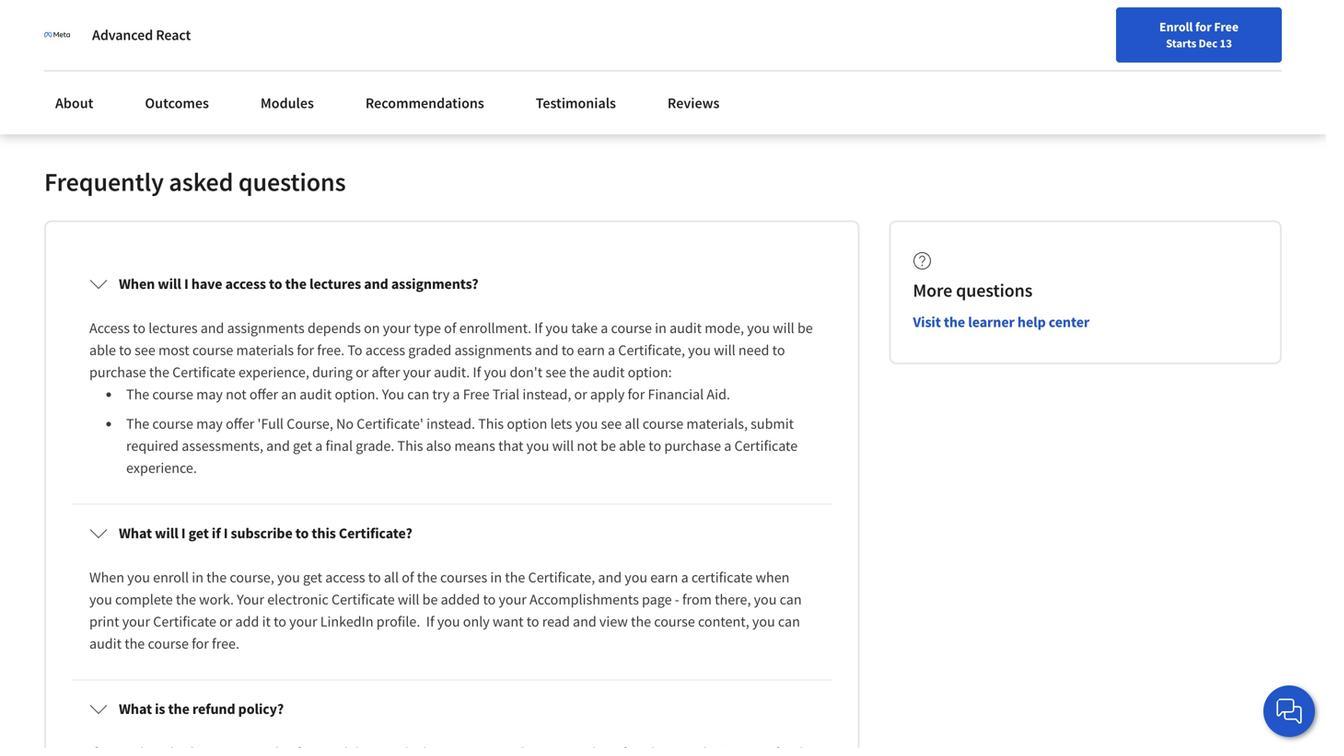 Task type: vqa. For each thing, say whether or not it's contained in the screenshot.
right Able
yes



Task type: locate. For each thing, give the bounding box(es) containing it.
0 vertical spatial if
[[535, 319, 543, 337]]

0 horizontal spatial be
[[422, 591, 438, 609]]

0 vertical spatial purchase
[[89, 363, 146, 382]]

free. inside when you enroll in the course, you get access to all of the courses in the certificate, and you earn a certificate when you complete the work. your electronic certificate will be added to your accomplishments page - from there, you can print your certificate or add it to your linkedin profile.  if you only want to read and view the course content, you can audit the course for free.
[[212, 635, 239, 653]]

and inside the course may offer 'full course, no certificate' instead. this option lets you see all course materials, submit required assessments, and get a final grade. this also means that you will not be able to purchase a certificate experience.
[[266, 437, 290, 455]]

may inside the course may offer 'full course, no certificate' instead. this option lets you see all course materials, submit required assessments, and get a final grade. this also means that you will not be able to purchase a certificate experience.
[[196, 415, 223, 433]]

required
[[126, 437, 179, 455]]

or left apply
[[574, 385, 587, 404]]

all down 'option:'
[[625, 415, 640, 433]]

free. up during
[[317, 341, 345, 360]]

1 horizontal spatial not
[[577, 437, 598, 455]]

the
[[126, 385, 149, 404], [126, 415, 149, 433]]

0 vertical spatial all
[[625, 415, 640, 433]]

accomplishments
[[530, 591, 639, 609]]

lets
[[550, 415, 572, 433]]

0 horizontal spatial all
[[384, 569, 399, 587]]

1 horizontal spatial or
[[356, 363, 369, 382]]

added
[[441, 591, 480, 609]]

that
[[498, 437, 524, 455]]

not down apply
[[577, 437, 598, 455]]

able inside the course may offer 'full course, no certificate' instead. this option lets you see all course materials, submit required assessments, and get a final grade. this also means that you will not be able to purchase a certificate experience.
[[619, 437, 646, 455]]

enroll
[[153, 569, 189, 587]]

2 horizontal spatial see
[[601, 415, 622, 433]]

and down accomplishments
[[573, 613, 597, 631]]

earn
[[577, 341, 605, 360], [651, 569, 678, 587]]

to up only
[[483, 591, 496, 609]]

if right 'enrollment.'
[[535, 319, 543, 337]]

free.
[[317, 341, 345, 360], [212, 635, 239, 653]]

0 vertical spatial earn
[[577, 341, 605, 360]]

be left added
[[422, 591, 438, 609]]

0 vertical spatial free.
[[317, 341, 345, 360]]

to inside the course may offer 'full course, no certificate' instead. this option lets you see all course materials, submit required assessments, and get a final grade. this also means that you will not be able to purchase a certificate experience.
[[649, 437, 662, 455]]

try
[[432, 385, 450, 404]]

purchase down access
[[89, 363, 146, 382]]

help
[[1018, 313, 1046, 331]]

2 horizontal spatial if
[[535, 319, 543, 337]]

for down 'option:'
[[628, 385, 645, 404]]

after
[[372, 363, 400, 382]]

when will i have access to the lectures and assignments? button
[[75, 258, 829, 310]]

access up 'after'
[[365, 341, 405, 360]]

free. down add
[[212, 635, 239, 653]]

1 vertical spatial not
[[577, 437, 598, 455]]

will left have
[[158, 275, 181, 293]]

0 horizontal spatial in
[[192, 569, 204, 587]]

read
[[542, 613, 570, 631]]

lectures inside the access to lectures and assignments depends on your type of enrollment. if you take a course in audit mode, you will be able to see most course materials for free. to access graded assignments and to earn a certificate, you will need to purchase the certificate experience, during or after your audit. if you don't see the audit option:
[[149, 319, 198, 337]]

materials
[[236, 341, 294, 360]]

menu item
[[974, 18, 1093, 78]]

0 vertical spatial get
[[293, 437, 312, 455]]

modules
[[261, 94, 314, 112]]

1 vertical spatial see
[[546, 363, 566, 382]]

1 what from the top
[[119, 524, 152, 543]]

0 vertical spatial certificate,
[[618, 341, 685, 360]]

don't
[[510, 363, 543, 382]]

certificate, up 'option:'
[[618, 341, 685, 360]]

audit inside when you enroll in the course, you get access to all of the courses in the certificate, and you earn a certificate when you complete the work. your electronic certificate will be added to your accomplishments page - from there, you can print your certificate or add it to your linkedin profile.  if you only want to read and view the course content, you can audit the course for free.
[[89, 635, 122, 653]]

1 horizontal spatial be
[[601, 437, 616, 455]]

0 horizontal spatial able
[[89, 341, 116, 360]]

1 horizontal spatial free
[[1214, 18, 1239, 35]]

0 vertical spatial of
[[444, 319, 456, 337]]

a up apply
[[608, 341, 615, 360]]

a inside when you enroll in the course, you get access to all of the courses in the certificate, and you earn a certificate when you complete the work. your electronic certificate will be added to your accomplishments page - from there, you can print your certificate or add it to your linkedin profile.  if you only want to read and view the course content, you can audit the course for free.
[[681, 569, 689, 587]]

1 vertical spatial questions
[[956, 279, 1033, 302]]

when
[[756, 569, 790, 587]]

what is the refund policy? button
[[75, 684, 829, 735]]

the for the course may not offer an audit option. you can try a free trial instead, or apply for financial aid.
[[126, 385, 149, 404]]

1 horizontal spatial certificate,
[[618, 341, 685, 360]]

offer
[[249, 385, 278, 404], [226, 415, 255, 433]]

1 vertical spatial assignments
[[455, 341, 532, 360]]

you up need
[[747, 319, 770, 337]]

1 horizontal spatial purchase
[[664, 437, 721, 455]]

your
[[383, 319, 411, 337], [403, 363, 431, 382], [499, 591, 527, 609], [122, 613, 150, 631], [289, 613, 317, 631]]

2 horizontal spatial in
[[655, 319, 667, 337]]

0 horizontal spatial purchase
[[89, 363, 146, 382]]

all up profile.
[[384, 569, 399, 587]]

see left the most
[[135, 341, 155, 360]]

1 vertical spatial free
[[463, 385, 490, 404]]

if
[[535, 319, 543, 337], [473, 363, 481, 382], [426, 613, 434, 631]]

trial
[[493, 385, 520, 404]]

or up option.
[[356, 363, 369, 382]]

0 horizontal spatial free.
[[212, 635, 239, 653]]

enrollment.
[[459, 319, 532, 337]]

during
[[312, 363, 353, 382]]

and down have
[[201, 319, 224, 337]]

0 vertical spatial access
[[225, 275, 266, 293]]

1 horizontal spatial all
[[625, 415, 640, 433]]

free up 13
[[1214, 18, 1239, 35]]

0 horizontal spatial not
[[226, 385, 247, 404]]

get
[[293, 437, 312, 455], [188, 524, 209, 543], [303, 569, 322, 587]]

aid.
[[707, 385, 730, 404]]

2 may from the top
[[196, 415, 223, 433]]

to left read
[[527, 613, 539, 631]]

1 vertical spatial get
[[188, 524, 209, 543]]

be inside the access to lectures and assignments depends on your type of enrollment. if you take a course in audit mode, you will be able to see most course materials for free. to access graded assignments and to earn a certificate, you will need to purchase the certificate experience, during or after your audit. if you don't see the audit option:
[[798, 319, 813, 337]]

1 horizontal spatial lectures
[[310, 275, 361, 293]]

reviews
[[668, 94, 720, 112]]

0 vertical spatial questions
[[238, 166, 346, 198]]

free inside enroll for free starts dec 13
[[1214, 18, 1239, 35]]

offer down experience,
[[249, 385, 278, 404]]

0 horizontal spatial certificate,
[[528, 569, 595, 587]]

a
[[601, 319, 608, 337], [608, 341, 615, 360], [453, 385, 460, 404], [315, 437, 323, 455], [724, 437, 732, 455], [681, 569, 689, 587]]

when for when you enroll in the course, you get access to all of the courses in the certificate, and you earn a certificate when you complete the work. your electronic certificate will be added to your accomplishments page - from there, you can print your certificate or add it to your linkedin profile.  if you only want to read and view the course content, you can audit the course for free.
[[89, 569, 124, 587]]

all inside the course may offer 'full course, no certificate' instead. this option lets you see all course materials, submit required assessments, and get a final grade. this also means that you will not be able to purchase a certificate experience.
[[625, 415, 640, 433]]

when you enroll in the course, you get access to all of the courses in the certificate, and you earn a certificate when you complete the work. your electronic certificate will be added to your accomplishments page - from there, you can print your certificate or add it to your linkedin profile.  if you only want to read and view the course content, you can audit the course for free.
[[89, 569, 805, 653]]

2 vertical spatial get
[[303, 569, 322, 587]]

questions up learner on the top right of the page
[[956, 279, 1033, 302]]

1 horizontal spatial earn
[[651, 569, 678, 587]]

when inside dropdown button
[[119, 275, 155, 293]]

1 vertical spatial all
[[384, 569, 399, 587]]

take
[[571, 319, 598, 337]]

0 horizontal spatial lectures
[[149, 319, 198, 337]]

of up profile.
[[402, 569, 414, 587]]

1 vertical spatial purchase
[[664, 437, 721, 455]]

0 vertical spatial lectures
[[310, 275, 361, 293]]

be
[[798, 319, 813, 337], [601, 437, 616, 455], [422, 591, 438, 609]]

what up complete
[[119, 524, 152, 543]]

if inside when you enroll in the course, you get access to all of the courses in the certificate, and you earn a certificate when you complete the work. your electronic certificate will be added to your accomplishments page - from there, you can print your certificate or add it to your linkedin profile.  if you only want to read and view the course content, you can audit the course for free.
[[426, 613, 434, 631]]

0 vertical spatial be
[[798, 319, 813, 337]]

2 horizontal spatial or
[[574, 385, 587, 404]]

offer up assessments,
[[226, 415, 255, 433]]

0 vertical spatial or
[[356, 363, 369, 382]]

not down experience,
[[226, 385, 247, 404]]

questions
[[238, 166, 346, 198], [956, 279, 1033, 302]]

when inside when you enroll in the course, you get access to all of the courses in the certificate, and you earn a certificate when you complete the work. your electronic certificate will be added to your accomplishments page - from there, you can print your certificate or add it to your linkedin profile.  if you only want to read and view the course content, you can audit the course for free.
[[89, 569, 124, 587]]

and up on
[[364, 275, 388, 293]]

i right if
[[224, 524, 228, 543]]

to
[[269, 275, 282, 293], [133, 319, 146, 337], [119, 341, 132, 360], [562, 341, 574, 360], [773, 341, 785, 360], [649, 437, 662, 455], [295, 524, 309, 543], [368, 569, 381, 587], [483, 591, 496, 609], [274, 613, 286, 631], [527, 613, 539, 631]]

course
[[611, 319, 652, 337], [192, 341, 233, 360], [152, 385, 193, 404], [152, 415, 193, 433], [643, 415, 684, 433], [654, 613, 695, 631], [148, 635, 189, 653]]

1 vertical spatial able
[[619, 437, 646, 455]]

or inside when you enroll in the course, you get access to all of the courses in the certificate, and you earn a certificate when you complete the work. your electronic certificate will be added to your accomplishments page - from there, you can print your certificate or add it to your linkedin profile.  if you only want to read and view the course content, you can audit the course for free.
[[219, 613, 232, 631]]

2 vertical spatial access
[[325, 569, 365, 587]]

in
[[655, 319, 667, 337], [192, 569, 204, 587], [490, 569, 502, 587]]

chat with us image
[[1275, 697, 1304, 727]]

purchase inside the course may offer 'full course, no certificate' instead. this option lets you see all course materials, submit required assessments, and get a final grade. this also means that you will not be able to purchase a certificate experience.
[[664, 437, 721, 455]]

1 horizontal spatial free.
[[317, 341, 345, 360]]

this left the also
[[398, 437, 423, 455]]

enroll
[[1160, 18, 1193, 35]]

to right access
[[133, 319, 146, 337]]

0 vertical spatial the
[[126, 385, 149, 404]]

what left is
[[119, 700, 152, 719]]

when
[[119, 275, 155, 293], [89, 569, 124, 587]]

free. inside the access to lectures and assignments depends on your type of enrollment. if you take a course in audit mode, you will be able to see most course materials for free. to access graded assignments and to earn a certificate, you will need to purchase the certificate experience, during or after your audit. if you don't see the audit option:
[[317, 341, 345, 360]]

able
[[89, 341, 116, 360], [619, 437, 646, 455]]

2 vertical spatial if
[[426, 613, 434, 631]]

see
[[135, 341, 155, 360], [546, 363, 566, 382], [601, 415, 622, 433]]

of
[[444, 319, 456, 337], [402, 569, 414, 587]]

option.
[[335, 385, 379, 404]]

1 vertical spatial may
[[196, 415, 223, 433]]

1 horizontal spatial assignments
[[455, 341, 532, 360]]

outcomes
[[145, 94, 209, 112]]

course down complete
[[148, 635, 189, 653]]

earn down take
[[577, 341, 605, 360]]

and up don't
[[535, 341, 559, 360]]

course down the -
[[654, 613, 695, 631]]

or left add
[[219, 613, 232, 631]]

is
[[155, 700, 165, 719]]

work.
[[199, 591, 234, 609]]

experience,
[[239, 363, 309, 382]]

purchase
[[89, 363, 146, 382], [664, 437, 721, 455]]

recommendations link
[[355, 83, 495, 123]]

i left have
[[184, 275, 189, 293]]

type
[[414, 319, 441, 337]]

0 vertical spatial may
[[196, 385, 223, 404]]

can
[[407, 385, 429, 404], [780, 591, 802, 609], [778, 613, 800, 631]]

for up dec
[[1196, 18, 1212, 35]]

access
[[225, 275, 266, 293], [365, 341, 405, 360], [325, 569, 365, 587]]

lectures up the most
[[149, 319, 198, 337]]

assignments
[[227, 319, 305, 337], [455, 341, 532, 360]]

on
[[364, 319, 380, 337]]

and down 'full
[[266, 437, 290, 455]]

will down lets
[[552, 437, 574, 455]]

will up enroll at the bottom left of the page
[[155, 524, 178, 543]]

2 vertical spatial see
[[601, 415, 622, 433]]

certificate inside the access to lectures and assignments depends on your type of enrollment. if you take a course in audit mode, you will be able to see most course materials for free. to access graded assignments and to earn a certificate, you will need to purchase the certificate experience, during or after your audit. if you don't see the audit option:
[[172, 363, 236, 382]]

all
[[625, 415, 640, 433], [384, 569, 399, 587]]

0 vertical spatial see
[[135, 341, 155, 360]]

1 vertical spatial certificate,
[[528, 569, 595, 587]]

instead.
[[427, 415, 475, 433]]

0 vertical spatial able
[[89, 341, 116, 360]]

1 horizontal spatial if
[[473, 363, 481, 382]]

and
[[364, 275, 388, 293], [201, 319, 224, 337], [535, 341, 559, 360], [266, 437, 290, 455], [598, 569, 622, 587], [573, 613, 597, 631]]

when up complete
[[89, 569, 124, 587]]

this
[[478, 415, 504, 433], [398, 437, 423, 455]]

0 vertical spatial not
[[226, 385, 247, 404]]

or
[[356, 363, 369, 382], [574, 385, 587, 404], [219, 613, 232, 631]]

the for the course may offer 'full course, no certificate' instead. this option lets you see all course materials, submit required assessments, and get a final grade. this also means that you will not be able to purchase a certificate experience.
[[126, 415, 149, 433]]

certificate down submit at the right
[[735, 437, 798, 455]]

2 horizontal spatial be
[[798, 319, 813, 337]]

1 vertical spatial be
[[601, 437, 616, 455]]

a up from
[[681, 569, 689, 587]]

1 vertical spatial earn
[[651, 569, 678, 587]]

0 vertical spatial assignments
[[227, 319, 305, 337]]

able inside the access to lectures and assignments depends on your type of enrollment. if you take a course in audit mode, you will be able to see most course materials for free. to access graded assignments and to earn a certificate, you will need to purchase the certificate experience, during or after your audit. if you don't see the audit option:
[[89, 341, 116, 360]]

access up "linkedin"
[[325, 569, 365, 587]]

i left if
[[181, 524, 186, 543]]

frequently asked questions
[[44, 166, 346, 198]]

modules link
[[250, 83, 325, 123]]

1 vertical spatial free.
[[212, 635, 239, 653]]

purchase down materials,
[[664, 437, 721, 455]]

2 the from the top
[[126, 415, 149, 433]]

audit right an on the left bottom
[[300, 385, 332, 404]]

2 vertical spatial or
[[219, 613, 232, 631]]

from
[[682, 591, 712, 609]]

2 vertical spatial can
[[778, 613, 800, 631]]

1 vertical spatial of
[[402, 569, 414, 587]]

this up means
[[478, 415, 504, 433]]

what is the refund policy?
[[119, 700, 284, 719]]

certificate down the most
[[172, 363, 236, 382]]

1 vertical spatial what
[[119, 700, 152, 719]]

1 vertical spatial or
[[574, 385, 587, 404]]

2 vertical spatial be
[[422, 591, 438, 609]]

purchase inside the access to lectures and assignments depends on your type of enrollment. if you take a course in audit mode, you will be able to see most course materials for free. to access graded assignments and to earn a certificate, you will need to purchase the certificate experience, during or after your audit. if you don't see the audit option:
[[89, 363, 146, 382]]

free
[[1214, 18, 1239, 35], [463, 385, 490, 404]]

course right the most
[[192, 341, 233, 360]]

0 horizontal spatial see
[[135, 341, 155, 360]]

lectures up depends
[[310, 275, 361, 293]]

assignments?
[[391, 275, 479, 293]]

the
[[285, 275, 307, 293], [944, 313, 966, 331], [149, 363, 169, 382], [569, 363, 590, 382], [206, 569, 227, 587], [417, 569, 437, 587], [505, 569, 525, 587], [176, 591, 196, 609], [631, 613, 651, 631], [125, 635, 145, 653], [168, 700, 190, 719]]

show notifications image
[[1112, 23, 1134, 45]]

to down take
[[562, 341, 574, 360]]

1 vertical spatial offer
[[226, 415, 255, 433]]

your right on
[[383, 319, 411, 337]]

for up during
[[297, 341, 314, 360]]

will inside when you enroll in the course, you get access to all of the courses in the certificate, and you earn a certificate when you complete the work. your electronic certificate will be added to your accomplishments page - from there, you can print your certificate or add it to your linkedin profile.  if you only want to read and view the course content, you can audit the course for free.
[[398, 591, 420, 609]]

see down apply
[[601, 415, 622, 433]]

your up the course may not offer an audit option. you can try a free trial instead, or apply for financial aid.
[[403, 363, 431, 382]]

1 may from the top
[[196, 385, 223, 404]]

lectures
[[310, 275, 361, 293], [149, 319, 198, 337]]

1 vertical spatial the
[[126, 415, 149, 433]]

it
[[262, 613, 271, 631]]

certificate,
[[618, 341, 685, 360], [528, 569, 595, 587]]

1 horizontal spatial able
[[619, 437, 646, 455]]

audit down print
[[89, 635, 122, 653]]

1 the from the top
[[126, 385, 149, 404]]

if right profile.
[[426, 613, 434, 631]]

0 horizontal spatial or
[[219, 613, 232, 631]]

i for get
[[181, 524, 186, 543]]

0 horizontal spatial of
[[402, 569, 414, 587]]

get inside when you enroll in the course, you get access to all of the courses in the certificate, and you earn a certificate when you complete the work. your electronic certificate will be added to your accomplishments page - from there, you can print your certificate or add it to your linkedin profile.  if you only want to read and view the course content, you can audit the course for free.
[[303, 569, 322, 587]]

1 vertical spatial when
[[89, 569, 124, 587]]

be right "mode,"
[[798, 319, 813, 337]]

0 horizontal spatial assignments
[[227, 319, 305, 337]]

for
[[1196, 18, 1212, 35], [297, 341, 314, 360], [628, 385, 645, 404], [192, 635, 209, 653]]

assessments,
[[182, 437, 263, 455]]

0 vertical spatial when
[[119, 275, 155, 293]]

for inside when you enroll in the course, you get access to all of the courses in the certificate, and you earn a certificate when you complete the work. your electronic certificate will be added to your accomplishments page - from there, you can print your certificate or add it to your linkedin profile.  if you only want to read and view the course content, you can audit the course for free.
[[192, 635, 209, 653]]

1 vertical spatial this
[[398, 437, 423, 455]]

be down apply
[[601, 437, 616, 455]]

0 horizontal spatial free
[[463, 385, 490, 404]]

you up complete
[[127, 569, 150, 587]]

0 vertical spatial free
[[1214, 18, 1239, 35]]

for inside enroll for free starts dec 13
[[1196, 18, 1212, 35]]

free inside collapsed list
[[463, 385, 490, 404]]

0 horizontal spatial earn
[[577, 341, 605, 360]]

coursera image
[[22, 15, 139, 44]]

what will i get if i subscribe to this certificate? button
[[75, 508, 829, 559]]

0 vertical spatial what
[[119, 524, 152, 543]]

questions down modules
[[238, 166, 346, 198]]

0 horizontal spatial if
[[426, 613, 434, 631]]

1 vertical spatial if
[[473, 363, 481, 382]]

of inside the access to lectures and assignments depends on your type of enrollment. if you take a course in audit mode, you will be able to see most course materials for free. to access graded assignments and to earn a certificate, you will need to purchase the certificate experience, during or after your audit. if you don't see the audit option:
[[444, 319, 456, 337]]

get left if
[[188, 524, 209, 543]]

1 horizontal spatial of
[[444, 319, 456, 337]]

2 what from the top
[[119, 700, 152, 719]]

assignments down 'enrollment.'
[[455, 341, 532, 360]]

1 vertical spatial access
[[365, 341, 405, 360]]

1 horizontal spatial this
[[478, 415, 504, 433]]

able down access
[[89, 341, 116, 360]]

1 vertical spatial lectures
[[149, 319, 198, 337]]

enroll for free starts dec 13
[[1160, 18, 1239, 51]]

the inside the course may offer 'full course, no certificate' instead. this option lets you see all course materials, submit required assessments, and get a final grade. this also means that you will not be able to purchase a certificate experience.
[[126, 415, 149, 433]]



Task type: describe. For each thing, give the bounding box(es) containing it.
a right try
[[453, 385, 460, 404]]

a down materials,
[[724, 437, 732, 455]]

1 horizontal spatial questions
[[956, 279, 1033, 302]]

course,
[[287, 415, 333, 433]]

materials,
[[687, 415, 748, 433]]

access inside when you enroll in the course, you get access to all of the courses in the certificate, and you earn a certificate when you complete the work. your electronic certificate will be added to your accomplishments page - from there, you can print your certificate or add it to your linkedin profile.  if you only want to read and view the course content, you can audit the course for free.
[[325, 569, 365, 587]]

0 vertical spatial offer
[[249, 385, 278, 404]]

you down option
[[527, 437, 549, 455]]

the up 'work.'
[[206, 569, 227, 587]]

you right lets
[[575, 415, 598, 433]]

13
[[1220, 36, 1232, 51]]

certificate up "linkedin"
[[332, 591, 395, 609]]

certificate
[[692, 569, 753, 587]]

the course may offer 'full course, no certificate' instead. this option lets you see all course materials, submit required assessments, and get a final grade. this also means that you will not be able to purchase a certificate experience.
[[126, 415, 801, 477]]

be inside the course may offer 'full course, no certificate' instead. this option lets you see all course materials, submit required assessments, and get a final grade. this also means that you will not be able to purchase a certificate experience.
[[601, 437, 616, 455]]

to left this
[[295, 524, 309, 543]]

the down page
[[631, 613, 651, 631]]

the up want
[[505, 569, 525, 587]]

dec
[[1199, 36, 1218, 51]]

also
[[426, 437, 452, 455]]

depends
[[308, 319, 361, 337]]

of inside when you enroll in the course, you get access to all of the courses in the certificate, and you earn a certificate when you complete the work. your electronic certificate will be added to your accomplishments page - from there, you can print your certificate or add it to your linkedin profile.  if you only want to read and view the course content, you can audit the course for free.
[[402, 569, 414, 587]]

recommendations
[[366, 94, 484, 112]]

your down the "electronic"
[[289, 613, 317, 631]]

0 horizontal spatial questions
[[238, 166, 346, 198]]

all inside when you enroll in the course, you get access to all of the courses in the certificate, and you earn a certificate when you complete the work. your electronic certificate will be added to your accomplishments page - from there, you can print your certificate or add it to your linkedin profile.  if you only want to read and view the course content, you can audit the course for free.
[[384, 569, 399, 587]]

will right "mode,"
[[773, 319, 795, 337]]

an
[[281, 385, 297, 404]]

0 horizontal spatial this
[[398, 437, 423, 455]]

audit up apply
[[593, 363, 625, 382]]

only
[[463, 613, 490, 631]]

submit
[[751, 415, 794, 433]]

1 vertical spatial can
[[780, 591, 802, 609]]

center
[[1049, 313, 1090, 331]]

the right is
[[168, 700, 190, 719]]

be inside when you enroll in the course, you get access to all of the courses in the certificate, and you earn a certificate when you complete the work. your electronic certificate will be added to your accomplishments page - from there, you can print your certificate or add it to your linkedin profile.  if you only want to read and view the course content, you can audit the course for free.
[[422, 591, 438, 609]]

when for when will i have access to the lectures and assignments?
[[119, 275, 155, 293]]

certificate'
[[357, 415, 424, 433]]

the up instead,
[[569, 363, 590, 382]]

certificate?
[[339, 524, 412, 543]]

complete
[[115, 591, 173, 609]]

what for what is the refund policy?
[[119, 700, 152, 719]]

more questions
[[913, 279, 1033, 302]]

you up the "electronic"
[[277, 569, 300, 587]]

to right it at the left
[[274, 613, 286, 631]]

to up materials
[[269, 275, 282, 293]]

print
[[89, 613, 119, 631]]

have
[[191, 275, 222, 293]]

option
[[507, 415, 548, 433]]

and up accomplishments
[[598, 569, 622, 587]]

0 vertical spatial this
[[478, 415, 504, 433]]

course,
[[230, 569, 274, 587]]

and inside when will i have access to the lectures and assignments? dropdown button
[[364, 275, 388, 293]]

testimonials
[[536, 94, 616, 112]]

to
[[348, 341, 363, 360]]

'full
[[257, 415, 284, 433]]

you up print
[[89, 591, 112, 609]]

you
[[382, 385, 404, 404]]

audit left "mode,"
[[670, 319, 702, 337]]

add
[[235, 613, 259, 631]]

you down when
[[754, 591, 777, 609]]

will inside the course may offer 'full course, no certificate' instead. this option lets you see all course materials, submit required assessments, and get a final grade. this also means that you will not be able to purchase a certificate experience.
[[552, 437, 574, 455]]

certificate inside the course may offer 'full course, no certificate' instead. this option lets you see all course materials, submit required assessments, and get a final grade. this also means that you will not be able to purchase a certificate experience.
[[735, 437, 798, 455]]

to down the certificate?
[[368, 569, 381, 587]]

the down the most
[[149, 363, 169, 382]]

financial
[[648, 385, 704, 404]]

offer inside the course may offer 'full course, no certificate' instead. this option lets you see all course materials, submit required assessments, and get a final grade. this also means that you will not be able to purchase a certificate experience.
[[226, 415, 255, 433]]

instead,
[[523, 385, 571, 404]]

graded
[[408, 341, 452, 360]]

audit.
[[434, 363, 470, 382]]

electronic
[[267, 591, 329, 609]]

content,
[[698, 613, 750, 631]]

get inside the course may offer 'full course, no certificate' instead. this option lets you see all course materials, submit required assessments, and get a final grade. this also means that you will not be able to purchase a certificate experience.
[[293, 437, 312, 455]]

grade.
[[356, 437, 395, 455]]

learner
[[968, 313, 1015, 331]]

the course may not offer an audit option. you can try a free trial instead, or apply for financial aid.
[[126, 385, 730, 404]]

if for take
[[473, 363, 481, 382]]

option:
[[628, 363, 672, 382]]

course right take
[[611, 319, 652, 337]]

what for what will i get if i subscribe to this certificate?
[[119, 524, 152, 543]]

collapsed list
[[68, 252, 836, 749]]

visit the learner help center link
[[913, 313, 1090, 331]]

certificate, inside the access to lectures and assignments depends on your type of enrollment. if you take a course in audit mode, you will be able to see most course materials for free. to access graded assignments and to earn a certificate, you will need to purchase the certificate experience, during or after your audit. if you don't see the audit option:
[[618, 341, 685, 360]]

the right visit
[[944, 313, 966, 331]]

you right the content,
[[753, 613, 775, 631]]

visit the learner help center
[[913, 313, 1090, 331]]

view
[[600, 613, 628, 631]]

course up required
[[152, 415, 193, 433]]

your up want
[[499, 591, 527, 609]]

you down added
[[437, 613, 460, 631]]

a right take
[[601, 319, 608, 337]]

testimonials link
[[525, 83, 627, 123]]

meta image
[[44, 22, 70, 48]]

access inside the access to lectures and assignments depends on your type of enrollment. if you take a course in audit mode, you will be able to see most course materials for free. to access graded assignments and to earn a certificate, you will need to purchase the certificate experience, during or after your audit. if you don't see the audit option:
[[365, 341, 405, 360]]

a left final
[[315, 437, 323, 455]]

refund
[[192, 700, 235, 719]]

there,
[[715, 591, 751, 609]]

certificate down 'work.'
[[153, 613, 216, 631]]

1 horizontal spatial see
[[546, 363, 566, 382]]

advanced react
[[92, 26, 191, 44]]

react
[[156, 26, 191, 44]]

no
[[336, 415, 354, 433]]

in inside the access to lectures and assignments depends on your type of enrollment. if you take a course in audit mode, you will be able to see most course materials for free. to access graded assignments and to earn a certificate, you will need to purchase the certificate experience, during or after your audit. if you don't see the audit option:
[[655, 319, 667, 337]]

lectures inside dropdown button
[[310, 275, 361, 293]]

may for offer
[[196, 415, 223, 433]]

earn inside when you enroll in the course, you get access to all of the courses in the certificate, and you earn a certificate when you complete the work. your electronic certificate will be added to your accomplishments page - from there, you can print your certificate or add it to your linkedin profile.  if you only want to read and view the course content, you can audit the course for free.
[[651, 569, 678, 587]]

frequently
[[44, 166, 164, 198]]

starts
[[1166, 36, 1197, 51]]

this
[[312, 524, 336, 543]]

the up materials
[[285, 275, 307, 293]]

want
[[493, 613, 524, 631]]

-
[[675, 591, 680, 609]]

the down complete
[[125, 635, 145, 653]]

advanced
[[92, 26, 153, 44]]

about
[[55, 94, 93, 112]]

the down enroll at the bottom left of the page
[[176, 591, 196, 609]]

access inside dropdown button
[[225, 275, 266, 293]]

you left take
[[546, 319, 569, 337]]

what will i get if i subscribe to this certificate?
[[119, 524, 412, 543]]

most
[[158, 341, 189, 360]]

visit
[[913, 313, 941, 331]]

course down the most
[[152, 385, 193, 404]]

earn inside the access to lectures and assignments depends on your type of enrollment. if you take a course in audit mode, you will be able to see most course materials for free. to access graded assignments and to earn a certificate, you will need to purchase the certificate experience, during or after your audit. if you don't see the audit option:
[[577, 341, 605, 360]]

certificate, inside when you enroll in the course, you get access to all of the courses in the certificate, and you earn a certificate when you complete the work. your electronic certificate will be added to your accomplishments page - from there, you can print your certificate or add it to your linkedin profile.  if you only want to read and view the course content, you can audit the course for free.
[[528, 569, 595, 587]]

for inside the access to lectures and assignments depends on your type of enrollment. if you take a course in audit mode, you will be able to see most course materials for free. to access graded assignments and to earn a certificate, you will need to purchase the certificate experience, during or after your audit. if you don't see the audit option:
[[297, 341, 314, 360]]

policy?
[[238, 700, 284, 719]]

or inside the access to lectures and assignments depends on your type of enrollment. if you take a course in audit mode, you will be able to see most course materials for free. to access graded assignments and to earn a certificate, you will need to purchase the certificate experience, during or after your audit. if you don't see the audit option:
[[356, 363, 369, 382]]

you down "mode,"
[[688, 341, 711, 360]]

i for have
[[184, 275, 189, 293]]

means
[[454, 437, 495, 455]]

more
[[913, 279, 953, 302]]

may for not
[[196, 385, 223, 404]]

access to lectures and assignments depends on your type of enrollment. if you take a course in audit mode, you will be able to see most course materials for free. to access graded assignments and to earn a certificate, you will need to purchase the certificate experience, during or after your audit. if you don't see the audit option:
[[89, 319, 816, 382]]

if
[[212, 524, 221, 543]]

page
[[642, 591, 672, 609]]

if for courses
[[426, 613, 434, 631]]

linkedin
[[320, 613, 374, 631]]

will down "mode,"
[[714, 341, 736, 360]]

experience.
[[126, 459, 197, 477]]

need
[[739, 341, 770, 360]]

to right need
[[773, 341, 785, 360]]

courses
[[440, 569, 488, 587]]

to down access
[[119, 341, 132, 360]]

see inside the course may offer 'full course, no certificate' instead. this option lets you see all course materials, submit required assessments, and get a final grade. this also means that you will not be able to purchase a certificate experience.
[[601, 415, 622, 433]]

1 horizontal spatial in
[[490, 569, 502, 587]]

outcomes link
[[134, 83, 220, 123]]

the left the courses
[[417, 569, 437, 587]]

you up page
[[625, 569, 648, 587]]

you up trial
[[484, 363, 507, 382]]

your
[[237, 591, 264, 609]]

not inside the course may offer 'full course, no certificate' instead. this option lets you see all course materials, submit required assessments, and get a final grade. this also means that you will not be able to purchase a certificate experience.
[[577, 437, 598, 455]]

0 vertical spatial can
[[407, 385, 429, 404]]

course down the financial in the bottom of the page
[[643, 415, 684, 433]]

about link
[[44, 83, 104, 123]]

subscribe
[[231, 524, 293, 543]]

your down complete
[[122, 613, 150, 631]]

asked
[[169, 166, 233, 198]]

access
[[89, 319, 130, 337]]

apply
[[590, 385, 625, 404]]

get inside what will i get if i subscribe to this certificate? dropdown button
[[188, 524, 209, 543]]



